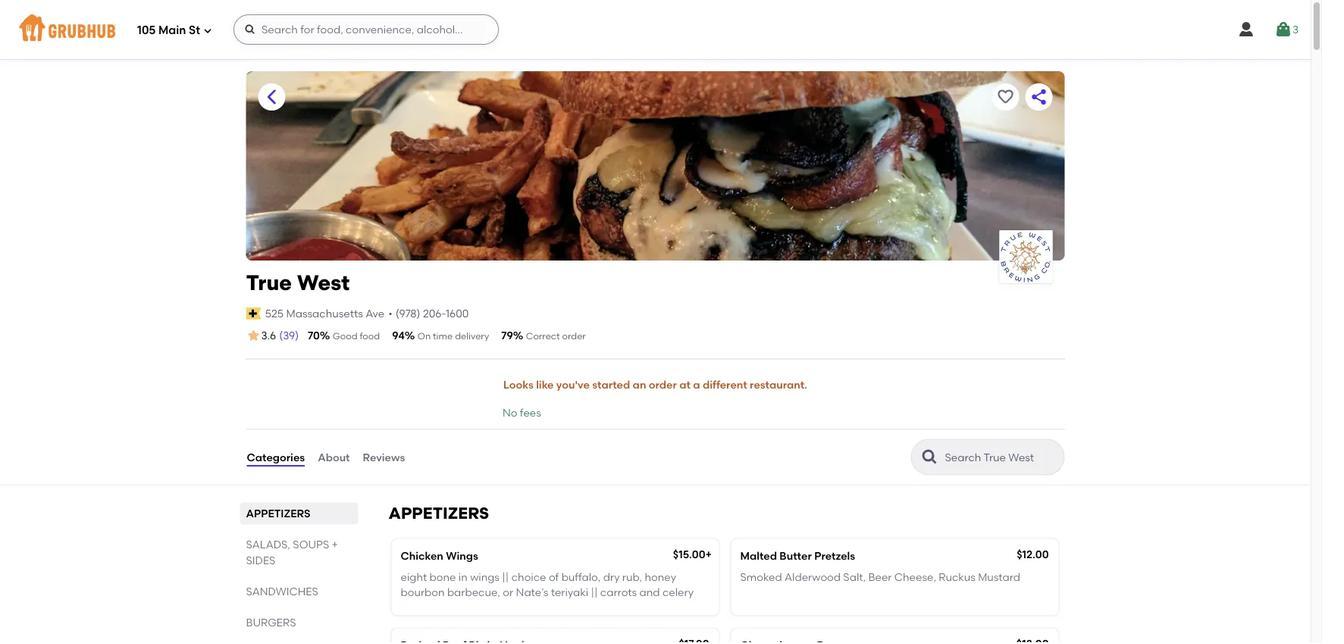 Task type: vqa. For each thing, say whether or not it's contained in the screenshot.
Terms of Use link
no



Task type: locate. For each thing, give the bounding box(es) containing it.
0 horizontal spatial appetizers
[[246, 508, 311, 521]]

delivery
[[455, 331, 489, 342]]

star icon image
[[246, 328, 261, 344]]

honey
[[645, 571, 677, 584]]

Search True West search field
[[944, 451, 1060, 465]]

good food
[[333, 331, 380, 342]]

order left at
[[649, 379, 677, 392]]

different
[[703, 379, 748, 392]]

70
[[308, 330, 320, 342]]

+ inside salads, soups + sides
[[332, 539, 338, 552]]

search icon image
[[921, 449, 939, 467]]

sandwiches
[[246, 586, 318, 599]]

order
[[562, 331, 586, 342], [649, 379, 677, 392]]

dry
[[603, 571, 620, 584]]

choice
[[512, 571, 546, 584]]

ruckus
[[939, 571, 976, 584]]

good
[[333, 331, 358, 342]]

0 horizontal spatial +
[[332, 539, 338, 552]]

correct
[[526, 331, 560, 342]]

in
[[459, 571, 468, 584]]

or
[[503, 587, 514, 600]]

525 massachusetts ave button
[[264, 305, 385, 322]]

1 vertical spatial order
[[649, 379, 677, 392]]

rub,
[[623, 571, 643, 584]]

buffalo,
[[562, 571, 601, 584]]

butter
[[780, 550, 812, 563]]

burgers
[[246, 617, 296, 630]]

wings
[[446, 550, 478, 563]]

+ left malted
[[706, 548, 712, 561]]

||
[[502, 571, 509, 584], [591, 587, 598, 600]]

105 main st
[[137, 24, 200, 37]]

main
[[158, 24, 186, 37]]

$12.00
[[1017, 548, 1049, 561]]

mustard
[[978, 571, 1021, 584]]

appetizers
[[389, 504, 489, 523], [246, 508, 311, 521]]

0 vertical spatial order
[[562, 331, 586, 342]]

caret left icon image
[[263, 88, 281, 106]]

order right correct
[[562, 331, 586, 342]]

2 horizontal spatial svg image
[[1275, 20, 1293, 39]]

barbecue,
[[447, 587, 501, 600]]

1 vertical spatial ||
[[591, 587, 598, 600]]

+ right soups
[[332, 539, 338, 552]]

chicken
[[401, 550, 444, 563]]

reviews
[[363, 451, 405, 464]]

teriyaki
[[551, 587, 589, 600]]

sandwiches tab
[[246, 584, 352, 600]]

salads, soups + sides
[[246, 539, 338, 568]]

1 horizontal spatial order
[[649, 379, 677, 392]]

about
[[318, 451, 350, 464]]

0 vertical spatial ||
[[502, 571, 509, 584]]

$15.00 +
[[673, 548, 712, 561]]

(39)
[[279, 330, 299, 342]]

eight bone in wings || choice of buffalo, dry rub, honey bourbon barbecue, or nate's teriyaki || carrots and celery
[[401, 571, 694, 600]]

restaurant.
[[750, 379, 808, 392]]

soups
[[293, 539, 329, 552]]

3 button
[[1275, 16, 1299, 43]]

+
[[332, 539, 338, 552], [706, 548, 712, 561]]

appetizers tab
[[246, 506, 352, 522]]

|| down buffalo,
[[591, 587, 598, 600]]

appetizers up salads,
[[246, 508, 311, 521]]

salads, soups + sides tab
[[246, 537, 352, 569]]

wings
[[470, 571, 500, 584]]

about button
[[317, 430, 351, 485]]

0 horizontal spatial order
[[562, 331, 586, 342]]

bone
[[430, 571, 456, 584]]

main navigation navigation
[[0, 0, 1311, 59]]

save this restaurant image
[[997, 88, 1015, 106]]

(978)
[[396, 307, 421, 320]]

ave
[[366, 307, 385, 320]]

smoked
[[741, 571, 782, 584]]

categories
[[247, 451, 305, 464]]

svg image
[[1238, 20, 1256, 39], [1275, 20, 1293, 39], [244, 24, 256, 36]]

cheese,
[[895, 571, 937, 584]]

• (978) 206-1600
[[388, 307, 469, 320]]

0 horizontal spatial ||
[[502, 571, 509, 584]]

appetizers up chicken wings
[[389, 504, 489, 523]]

|| up or on the left of the page
[[502, 571, 509, 584]]

appetizers inside tab
[[246, 508, 311, 521]]



Task type: describe. For each thing, give the bounding box(es) containing it.
burgers tab
[[246, 616, 352, 631]]

an
[[633, 379, 646, 392]]

carrots
[[601, 587, 637, 600]]

save this restaurant button
[[992, 83, 1020, 111]]

206-
[[423, 307, 446, 320]]

salt,
[[844, 571, 866, 584]]

chicken wings
[[401, 550, 478, 563]]

reviews button
[[362, 430, 406, 485]]

no
[[503, 406, 518, 419]]

beer
[[869, 571, 892, 584]]

true
[[246, 270, 292, 296]]

correct order
[[526, 331, 586, 342]]

3
[[1293, 23, 1299, 36]]

on
[[418, 331, 431, 342]]

fees
[[520, 406, 541, 419]]

food
[[360, 331, 380, 342]]

looks like you've started an order at a different restaurant. button
[[503, 369, 808, 402]]

st
[[189, 24, 200, 37]]

looks
[[504, 379, 534, 392]]

and
[[640, 587, 660, 600]]

at
[[680, 379, 691, 392]]

svg image inside 3 button
[[1275, 20, 1293, 39]]

525 massachusetts ave
[[265, 307, 385, 320]]

time
[[433, 331, 453, 342]]

pretzels
[[815, 550, 856, 563]]

west
[[297, 270, 350, 296]]

share icon image
[[1030, 88, 1049, 106]]

Search for food, convenience, alcohol... search field
[[234, 14, 499, 45]]

svg image
[[203, 26, 212, 35]]

1 horizontal spatial ||
[[591, 587, 598, 600]]

salads,
[[246, 539, 290, 552]]

looks like you've started an order at a different restaurant.
[[504, 379, 808, 392]]

true west logo image
[[1000, 231, 1053, 284]]

0 horizontal spatial svg image
[[244, 24, 256, 36]]

1600
[[446, 307, 469, 320]]

on time delivery
[[418, 331, 489, 342]]

sides
[[246, 555, 276, 568]]

of
[[549, 571, 559, 584]]

you've
[[557, 379, 590, 392]]

malted
[[741, 550, 777, 563]]

$15.00
[[673, 548, 706, 561]]

malted butter pretzels
[[741, 550, 856, 563]]

like
[[536, 379, 554, 392]]

started
[[593, 379, 630, 392]]

(978) 206-1600 button
[[396, 306, 469, 322]]

1 horizontal spatial appetizers
[[389, 504, 489, 523]]

categories button
[[246, 430, 306, 485]]

smoked alderwood salt, beer cheese, ruckus mustard
[[741, 571, 1021, 584]]

order inside button
[[649, 379, 677, 392]]

true west
[[246, 270, 350, 296]]

bourbon
[[401, 587, 445, 600]]

no fees
[[503, 406, 541, 419]]

94
[[392, 330, 405, 342]]

1 horizontal spatial +
[[706, 548, 712, 561]]

massachusetts
[[286, 307, 363, 320]]

3.6
[[261, 330, 276, 342]]

alderwood
[[785, 571, 841, 584]]

celery
[[663, 587, 694, 600]]

a
[[693, 379, 700, 392]]

105
[[137, 24, 156, 37]]

1 horizontal spatial svg image
[[1238, 20, 1256, 39]]

•
[[388, 307, 393, 320]]

nate's
[[516, 587, 549, 600]]

eight
[[401, 571, 427, 584]]

79
[[501, 330, 513, 342]]

subscription pass image
[[246, 308, 261, 320]]

525
[[265, 307, 284, 320]]



